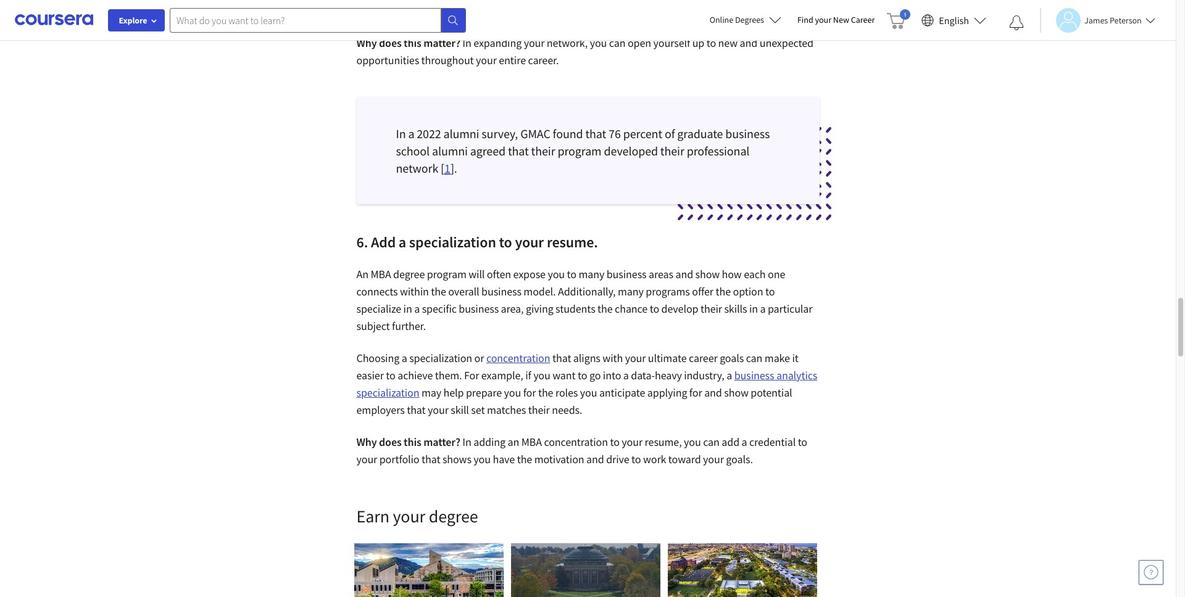 Task type: describe. For each thing, give the bounding box(es) containing it.
that left 76 at the right of the page
[[585, 126, 606, 141]]

].
[[451, 160, 457, 176]]

business inside business analytics specialization
[[734, 368, 774, 383]]

english
[[939, 14, 969, 26]]

one
[[768, 267, 785, 281]]

that inside the may help prepare you for the roles you anticipate applying for and show potential employers that your skill set matches their needs.
[[407, 403, 426, 417]]

survey,
[[482, 126, 518, 141]]

why for in adding an mba concentration to your resume, you can add a credential to your portfolio that shows you have the motivation and drive to work toward your goals.
[[356, 435, 377, 449]]

concentration for or
[[486, 351, 550, 365]]

help
[[444, 386, 464, 400]]

resume.
[[547, 233, 598, 252]]

explore button
[[108, 9, 165, 31]]

percent
[[623, 126, 662, 141]]

business analytics specialization
[[356, 368, 817, 400]]

why does this matter? for your
[[356, 435, 460, 449]]

your up expose
[[515, 233, 544, 252]]

help center image
[[1144, 565, 1159, 580]]

a inside in adding an mba concentration to your resume, you can add a credential to your portfolio that shows you have the motivation and drive to work toward your goals.
[[742, 435, 747, 449]]

that down the gmac at the top of the page
[[508, 143, 529, 159]]

1 horizontal spatial many
[[618, 285, 644, 299]]

their down the gmac at the top of the page
[[531, 143, 555, 159]]

2022
[[417, 126, 441, 141]]

What do you want to learn? text field
[[170, 8, 441, 32]]

an
[[508, 435, 519, 449]]

6.
[[356, 233, 368, 252]]

additionally,
[[558, 285, 616, 299]]

your down expanding
[[476, 53, 497, 67]]

the inside the may help prepare you for the roles you anticipate applying for and show potential employers that your skill set matches their needs.
[[538, 386, 553, 400]]

career.
[[528, 53, 559, 67]]

can inside that aligns with your ultimate career goals can make it easier to achieve them. for example, if you want to go into a data-heavy industry, a
[[746, 351, 762, 365]]

unexpected
[[760, 36, 813, 50]]

offer
[[692, 285, 714, 299]]

easier
[[356, 368, 384, 383]]

network,
[[547, 36, 588, 50]]

to up additionally,
[[567, 267, 576, 281]]

you down adding
[[474, 452, 491, 467]]

james peterson
[[1084, 15, 1142, 26]]

online degrees button
[[700, 6, 791, 33]]

and inside in adding an mba concentration to your resume, you can add a credential to your portfolio that shows you have the motivation and drive to work toward your goals.
[[586, 452, 604, 467]]

data-
[[631, 368, 655, 383]]

to inside in expanding your network, you can open yourself up to new and unexpected opportunities throughout your entire career.
[[707, 36, 716, 50]]

career
[[689, 351, 718, 365]]

why for in expanding your network, you can open yourself up to new and unexpected opportunities throughout your entire career.
[[356, 36, 377, 50]]

in for expanding
[[463, 36, 471, 50]]

graduate
[[677, 126, 723, 141]]

their down of at right
[[660, 143, 684, 159]]

example,
[[481, 368, 523, 383]]

and inside the an mba degree program will often expose you to many business areas and show how each one connects within the overall business model. additionally, many programs offer the option to specialize in a specific business area, giving students the chance to develop their skills in a particular subject further.
[[676, 267, 693, 281]]

a inside in a 2022 alumni survey, gmac found that 76 percent of graduate business school alumni agreed that their program developed their professional network [
[[408, 126, 414, 141]]

industry,
[[684, 368, 724, 383]]

james
[[1084, 15, 1108, 26]]

business down often at the left top of page
[[482, 285, 521, 299]]

giving
[[526, 302, 553, 316]]

have
[[493, 452, 515, 467]]

matches
[[487, 403, 526, 417]]

or
[[474, 351, 484, 365]]

concentration link
[[486, 351, 550, 365]]

areas
[[649, 267, 673, 281]]

0 vertical spatial many
[[579, 267, 604, 281]]

heavy
[[655, 368, 682, 383]]

throughout
[[421, 53, 474, 67]]

does for throughout
[[379, 36, 402, 50]]

business left areas
[[607, 267, 647, 281]]

agreed
[[470, 143, 506, 159]]

business analytics specialization link
[[356, 368, 817, 400]]

with
[[603, 351, 623, 365]]

in expanding your network, you can open yourself up to new and unexpected opportunities throughout your entire career.
[[356, 36, 813, 67]]

coursera image
[[15, 10, 93, 30]]

achieve
[[398, 368, 433, 383]]

employers
[[356, 403, 405, 417]]

matter? for portfolio
[[424, 435, 460, 449]]

your up drive
[[622, 435, 643, 449]]

shows
[[442, 452, 471, 467]]

goals.
[[726, 452, 753, 467]]

may
[[422, 386, 441, 400]]

of
[[665, 126, 675, 141]]

your inside "link"
[[815, 14, 831, 25]]

school
[[396, 143, 430, 159]]

to right easier
[[386, 368, 395, 383]]

specialization for choosing a specialization or concentration
[[409, 351, 472, 365]]

to left work on the right
[[631, 452, 641, 467]]

why does this matter? for throughout
[[356, 36, 460, 50]]

that inside that aligns with your ultimate career goals can make it easier to achieve them. for example, if you want to go into a data-heavy industry, a
[[552, 351, 571, 365]]

an mba degree program will often expose you to many business areas and show how each one connects within the overall business model. additionally, many programs offer the option to specialize in a specific business area, giving students the chance to develop their skills in a particular subject further.
[[356, 267, 813, 333]]

mba inside the an mba degree program will often expose you to many business areas and show how each one connects within the overall business model. additionally, many programs offer the option to specialize in a specific business area, giving students the chance to develop their skills in a particular subject further.
[[371, 267, 391, 281]]

yourself
[[653, 36, 690, 50]]

you up toward
[[684, 435, 701, 449]]

degree
[[393, 267, 425, 281]]

for
[[464, 368, 479, 383]]

to up drive
[[610, 435, 620, 449]]

the down how
[[716, 285, 731, 299]]

their inside the may help prepare you for the roles you anticipate applying for and show potential employers that your skill set matches their needs.
[[528, 403, 550, 417]]

program inside the an mba degree program will often expose you to many business areas and show how each one connects within the overall business model. additionally, many programs offer the option to specialize in a specific business area, giving students the chance to develop their skills in a particular subject further.
[[427, 267, 466, 281]]

within
[[400, 285, 429, 299]]

chance
[[615, 302, 648, 316]]

toward
[[668, 452, 701, 467]]

choosing a specialization or concentration
[[356, 351, 550, 365]]

earn your degree carousel element
[[347, 468, 1185, 597]]

if
[[525, 368, 531, 383]]

specific
[[422, 302, 457, 316]]

set
[[471, 403, 485, 417]]

often
[[487, 267, 511, 281]]

add
[[722, 435, 739, 449]]

and inside the may help prepare you for the roles you anticipate applying for and show potential employers that your skill set matches their needs.
[[704, 386, 722, 400]]

can inside in expanding your network, you can open yourself up to new and unexpected opportunities throughout your entire career.
[[609, 36, 626, 50]]

their inside the an mba degree program will often expose you to many business areas and show how each one connects within the overall business model. additionally, many programs offer the option to specialize in a specific business area, giving students the chance to develop their skills in a particular subject further.
[[701, 302, 722, 316]]

in a 2022 alumni survey, gmac found that 76 percent of graduate business school alumni agreed that their program developed their professional network [
[[396, 126, 770, 176]]

aligns
[[573, 351, 600, 365]]

choosing
[[356, 351, 399, 365]]

developed
[[604, 143, 658, 159]]

illinois tech image
[[668, 544, 817, 597]]

your left portfolio
[[356, 452, 377, 467]]

business down overall
[[459, 302, 499, 316]]

76
[[609, 126, 621, 141]]

find your new career
[[797, 14, 875, 25]]

roles
[[555, 386, 578, 400]]



Task type: locate. For each thing, give the bounding box(es) containing it.
in up the school
[[396, 126, 406, 141]]

in up throughout
[[463, 36, 471, 50]]

concentration up motivation
[[544, 435, 608, 449]]

degrees
[[735, 14, 764, 25]]

to
[[707, 36, 716, 50], [499, 233, 512, 252], [567, 267, 576, 281], [765, 285, 775, 299], [650, 302, 659, 316], [386, 368, 395, 383], [578, 368, 587, 383], [610, 435, 620, 449], [798, 435, 807, 449], [631, 452, 641, 467]]

you down go
[[580, 386, 597, 400]]

to left go
[[578, 368, 587, 383]]

specialization up them.
[[409, 351, 472, 365]]

in up further.
[[403, 302, 412, 316]]

to down programs
[[650, 302, 659, 316]]

in adding an mba concentration to your resume, you can add a credential to your portfolio that shows you have the motivation and drive to work toward your goals.
[[356, 435, 807, 467]]

matter? up throughout
[[424, 36, 460, 50]]

program up overall
[[427, 267, 466, 281]]

1 vertical spatial this
[[404, 435, 421, 449]]

program inside in a 2022 alumni survey, gmac found that 76 percent of graduate business school alumni agreed that their program developed their professional network [
[[558, 143, 602, 159]]

1 matter? from the top
[[424, 36, 460, 50]]

this up opportunities
[[404, 36, 421, 50]]

0 vertical spatial matter?
[[424, 36, 460, 50]]

your down add
[[703, 452, 724, 467]]

peterson
[[1110, 15, 1142, 26]]

and inside in expanding your network, you can open yourself up to new and unexpected opportunities throughout your entire career.
[[740, 36, 757, 50]]

1 horizontal spatial mba
[[521, 435, 542, 449]]

subject
[[356, 319, 390, 333]]

0 horizontal spatial in
[[403, 302, 412, 316]]

why down employers
[[356, 435, 377, 449]]

1 horizontal spatial in
[[749, 302, 758, 316]]

your inside that aligns with your ultimate career goals can make it easier to achieve them. for example, if you want to go into a data-heavy industry, a
[[625, 351, 646, 365]]

make
[[765, 351, 790, 365]]

0 horizontal spatial show
[[695, 267, 720, 281]]

specialization for business analytics specialization
[[356, 386, 419, 400]]

1 this from the top
[[404, 36, 421, 50]]

can left add
[[703, 435, 720, 449]]

you
[[590, 36, 607, 50], [548, 267, 565, 281], [533, 368, 550, 383], [504, 386, 521, 400], [580, 386, 597, 400], [684, 435, 701, 449], [474, 452, 491, 467]]

the inside in adding an mba concentration to your resume, you can add a credential to your portfolio that shows you have the motivation and drive to work toward your goals.
[[517, 452, 532, 467]]

for down the industry,
[[689, 386, 702, 400]]

entire
[[499, 53, 526, 67]]

1 horizontal spatial program
[[558, 143, 602, 159]]

mba inside in adding an mba concentration to your resume, you can add a credential to your portfolio that shows you have the motivation and drive to work toward your goals.
[[521, 435, 542, 449]]

for
[[523, 386, 536, 400], [689, 386, 702, 400]]

option
[[733, 285, 763, 299]]

0 vertical spatial why
[[356, 36, 377, 50]]

the down an
[[517, 452, 532, 467]]

2 vertical spatial in
[[463, 435, 471, 449]]

concentration up if
[[486, 351, 550, 365]]

1 horizontal spatial can
[[703, 435, 720, 449]]

2 why from the top
[[356, 435, 377, 449]]

new
[[718, 36, 738, 50]]

into
[[603, 368, 621, 383]]

want
[[553, 368, 576, 383]]

up
[[692, 36, 704, 50]]

online
[[710, 14, 733, 25]]

concentration for mba
[[544, 435, 608, 449]]

does for your
[[379, 435, 402, 449]]

in for adding
[[463, 435, 471, 449]]

1 vertical spatial show
[[724, 386, 749, 400]]

mba right an
[[521, 435, 542, 449]]

that
[[585, 126, 606, 141], [508, 143, 529, 159], [552, 351, 571, 365], [407, 403, 426, 417], [422, 452, 440, 467]]

show inside the an mba degree program will often expose you to many business areas and show how each one connects within the overall business model. additionally, many programs offer the option to specialize in a specific business area, giving students the chance to develop their skills in a particular subject further.
[[695, 267, 720, 281]]

them.
[[435, 368, 462, 383]]

why does this matter?
[[356, 36, 460, 50], [356, 435, 460, 449]]

1 vertical spatial why
[[356, 435, 377, 449]]

online degrees
[[710, 14, 764, 25]]

you inside the an mba degree program will often expose you to many business areas and show how each one connects within the overall business model. additionally, many programs offer the option to specialize in a specific business area, giving students the chance to develop their skills in a particular subject further.
[[548, 267, 565, 281]]

your up data-
[[625, 351, 646, 365]]

1 does from the top
[[379, 36, 402, 50]]

gmac
[[520, 126, 550, 141]]

shopping cart: 1 item image
[[887, 9, 911, 29]]

1 horizontal spatial show
[[724, 386, 749, 400]]

applying
[[647, 386, 687, 400]]

1 why from the top
[[356, 36, 377, 50]]

your up career. at the left top
[[524, 36, 545, 50]]

1 for from the left
[[523, 386, 536, 400]]

0 vertical spatial in
[[463, 36, 471, 50]]

1 vertical spatial alumni
[[432, 143, 468, 159]]

skill
[[451, 403, 469, 417]]

matter? for your
[[424, 36, 460, 50]]

you right if
[[533, 368, 550, 383]]

for down if
[[523, 386, 536, 400]]

needs.
[[552, 403, 582, 417]]

english button
[[917, 0, 991, 40]]

it
[[792, 351, 799, 365]]

found
[[553, 126, 583, 141]]

anticipate
[[599, 386, 645, 400]]

career
[[851, 14, 875, 25]]

concentration inside in adding an mba concentration to your resume, you can add a credential to your portfolio that shows you have the motivation and drive to work toward your goals.
[[544, 435, 608, 449]]

2 horizontal spatial can
[[746, 351, 762, 365]]

explore
[[119, 15, 147, 26]]

alumni up the agreed in the top of the page
[[444, 126, 479, 141]]

[
[[441, 160, 444, 176]]

your down may
[[428, 403, 449, 417]]

network
[[396, 160, 438, 176]]

portfolio
[[379, 452, 419, 467]]

many up chance in the right of the page
[[618, 285, 644, 299]]

overall
[[448, 285, 479, 299]]

concentration
[[486, 351, 550, 365], [544, 435, 608, 449]]

motivation
[[534, 452, 584, 467]]

0 vertical spatial show
[[695, 267, 720, 281]]

and right new
[[740, 36, 757, 50]]

in inside in a 2022 alumni survey, gmac found that 76 percent of graduate business school alumni agreed that their program developed their professional network [
[[396, 126, 406, 141]]

professional
[[687, 143, 750, 159]]

mba up connects
[[371, 267, 391, 281]]

can left open
[[609, 36, 626, 50]]

in inside in adding an mba concentration to your resume, you can add a credential to your portfolio that shows you have the motivation and drive to work toward your goals.
[[463, 435, 471, 449]]

1 why does this matter? from the top
[[356, 36, 460, 50]]

can
[[609, 36, 626, 50], [746, 351, 762, 365], [703, 435, 720, 449]]

to right the credential
[[798, 435, 807, 449]]

0 vertical spatial does
[[379, 36, 402, 50]]

earn your degree
[[356, 506, 478, 528]]

develop
[[661, 302, 698, 316]]

that up want
[[552, 351, 571, 365]]

credential
[[749, 435, 796, 449]]

show notifications image
[[1009, 15, 1024, 30]]

0 horizontal spatial many
[[579, 267, 604, 281]]

that aligns with your ultimate career goals can make it easier to achieve them. for example, if you want to go into a data-heavy industry, a
[[356, 351, 799, 383]]

and right areas
[[676, 267, 693, 281]]

earn
[[356, 506, 389, 528]]

specialization
[[409, 233, 496, 252], [409, 351, 472, 365], [356, 386, 419, 400]]

6. add a specialization to your resume.
[[356, 233, 598, 252]]

does up portfolio
[[379, 435, 402, 449]]

business up "potential"
[[734, 368, 774, 383]]

james peterson button
[[1040, 8, 1155, 32]]

matter? up shows
[[424, 435, 460, 449]]

program down found
[[558, 143, 602, 159]]

2 does from the top
[[379, 435, 402, 449]]

1 vertical spatial can
[[746, 351, 762, 365]]

add
[[371, 233, 396, 252]]

how
[[722, 267, 742, 281]]

drive
[[606, 452, 629, 467]]

degree
[[429, 506, 478, 528]]

this for throughout
[[404, 36, 421, 50]]

each
[[744, 267, 766, 281]]

you up matches
[[504, 386, 521, 400]]

alumni
[[444, 126, 479, 141], [432, 143, 468, 159]]

does up opportunities
[[379, 36, 402, 50]]

you inside in expanding your network, you can open yourself up to new and unexpected opportunities throughout your entire career.
[[590, 36, 607, 50]]

that inside in adding an mba concentration to your resume, you can add a credential to your portfolio that shows you have the motivation and drive to work toward your goals.
[[422, 452, 440, 467]]

does
[[379, 36, 402, 50], [379, 435, 402, 449]]

to right the up
[[707, 36, 716, 50]]

0 vertical spatial alumni
[[444, 126, 479, 141]]

further.
[[392, 319, 426, 333]]

adding
[[474, 435, 506, 449]]

show inside the may help prepare you for the roles you anticipate applying for and show potential employers that your skill set matches their needs.
[[724, 386, 749, 400]]

your right find
[[815, 14, 831, 25]]

many up additionally,
[[579, 267, 604, 281]]

business up professional
[[725, 126, 770, 141]]

this up portfolio
[[404, 435, 421, 449]]

1 in from the left
[[403, 302, 412, 316]]

business inside in a 2022 alumni survey, gmac found that 76 percent of graduate business school alumni agreed that their program developed their professional network [
[[725, 126, 770, 141]]

0 vertical spatial why does this matter?
[[356, 36, 460, 50]]

2 why does this matter? from the top
[[356, 435, 460, 449]]

1 vertical spatial in
[[396, 126, 406, 141]]

you up "model."
[[548, 267, 565, 281]]

show
[[695, 267, 720, 281], [724, 386, 749, 400]]

0 horizontal spatial program
[[427, 267, 466, 281]]

will
[[469, 267, 485, 281]]

specialization up 'will'
[[409, 233, 496, 252]]

you inside that aligns with your ultimate career goals can make it easier to achieve them. for example, if you want to go into a data-heavy industry, a
[[533, 368, 550, 383]]

ultimate
[[648, 351, 687, 365]]

can inside in adding an mba concentration to your resume, you can add a credential to your portfolio that shows you have the motivation and drive to work toward your goals.
[[703, 435, 720, 449]]

1 horizontal spatial for
[[689, 386, 702, 400]]

1 vertical spatial mba
[[521, 435, 542, 449]]

their
[[531, 143, 555, 159], [660, 143, 684, 159], [701, 302, 722, 316], [528, 403, 550, 417]]

why does this matter? up portfolio
[[356, 435, 460, 449]]

0 vertical spatial can
[[609, 36, 626, 50]]

2 matter? from the top
[[424, 435, 460, 449]]

in for a
[[396, 126, 406, 141]]

the up specific
[[431, 285, 446, 299]]

0 horizontal spatial can
[[609, 36, 626, 50]]

0 vertical spatial this
[[404, 36, 421, 50]]

1 vertical spatial why does this matter?
[[356, 435, 460, 449]]

resume,
[[645, 435, 682, 449]]

that left shows
[[422, 452, 440, 467]]

you right network,
[[590, 36, 607, 50]]

analytics
[[776, 368, 817, 383]]

2 for from the left
[[689, 386, 702, 400]]

this
[[404, 36, 421, 50], [404, 435, 421, 449]]

1 vertical spatial concentration
[[544, 435, 608, 449]]

1 vertical spatial does
[[379, 435, 402, 449]]

business
[[725, 126, 770, 141], [607, 267, 647, 281], [482, 285, 521, 299], [459, 302, 499, 316], [734, 368, 774, 383]]

to up often at the left top of page
[[499, 233, 512, 252]]

in inside in expanding your network, you can open yourself up to new and unexpected opportunities throughout your entire career.
[[463, 36, 471, 50]]

show up offer
[[695, 267, 720, 281]]

2 vertical spatial specialization
[[356, 386, 419, 400]]

area,
[[501, 302, 524, 316]]

specialize
[[356, 302, 401, 316]]

1 vertical spatial specialization
[[409, 351, 472, 365]]

2 vertical spatial can
[[703, 435, 720, 449]]

this for your
[[404, 435, 421, 449]]

and left drive
[[586, 452, 604, 467]]

can right goals
[[746, 351, 762, 365]]

in
[[403, 302, 412, 316], [749, 302, 758, 316]]

opportunities
[[356, 53, 419, 67]]

in
[[463, 36, 471, 50], [396, 126, 406, 141], [463, 435, 471, 449]]

in right skills
[[749, 302, 758, 316]]

may help prepare you for the roles you anticipate applying for and show potential employers that your skill set matches their needs.
[[356, 386, 792, 417]]

their down offer
[[701, 302, 722, 316]]

goals
[[720, 351, 744, 365]]

prepare
[[466, 386, 502, 400]]

university of illinois at urbana-champaign image
[[511, 544, 660, 597]]

specialization up employers
[[356, 386, 419, 400]]

to down one
[[765, 285, 775, 299]]

find your new career link
[[791, 12, 881, 28]]

0 vertical spatial specialization
[[409, 233, 496, 252]]

0 vertical spatial program
[[558, 143, 602, 159]]

specialization inside business analytics specialization
[[356, 386, 419, 400]]

university of colorado boulder image
[[354, 544, 503, 597]]

why up opportunities
[[356, 36, 377, 50]]

their left needs.
[[528, 403, 550, 417]]

1 vertical spatial program
[[427, 267, 466, 281]]

show down goals
[[724, 386, 749, 400]]

2 this from the top
[[404, 435, 421, 449]]

an
[[356, 267, 368, 281]]

the down additionally,
[[598, 302, 613, 316]]

model.
[[524, 285, 556, 299]]

0 horizontal spatial for
[[523, 386, 536, 400]]

go
[[589, 368, 601, 383]]

0 vertical spatial concentration
[[486, 351, 550, 365]]

alumni up 1 ].
[[432, 143, 468, 159]]

1 vertical spatial matter?
[[424, 435, 460, 449]]

0 horizontal spatial mba
[[371, 267, 391, 281]]

that down may
[[407, 403, 426, 417]]

and down the industry,
[[704, 386, 722, 400]]

open
[[628, 36, 651, 50]]

your
[[393, 506, 425, 528]]

why does this matter? up opportunities
[[356, 36, 460, 50]]

0 vertical spatial mba
[[371, 267, 391, 281]]

your inside the may help prepare you for the roles you anticipate applying for and show potential employers that your skill set matches their needs.
[[428, 403, 449, 417]]

1 vertical spatial many
[[618, 285, 644, 299]]

2 in from the left
[[749, 302, 758, 316]]

1 link
[[444, 160, 451, 176]]

None search field
[[170, 8, 466, 32]]

the left roles
[[538, 386, 553, 400]]

in up shows
[[463, 435, 471, 449]]



Task type: vqa. For each thing, say whether or not it's contained in the screenshot.
The Might
no



